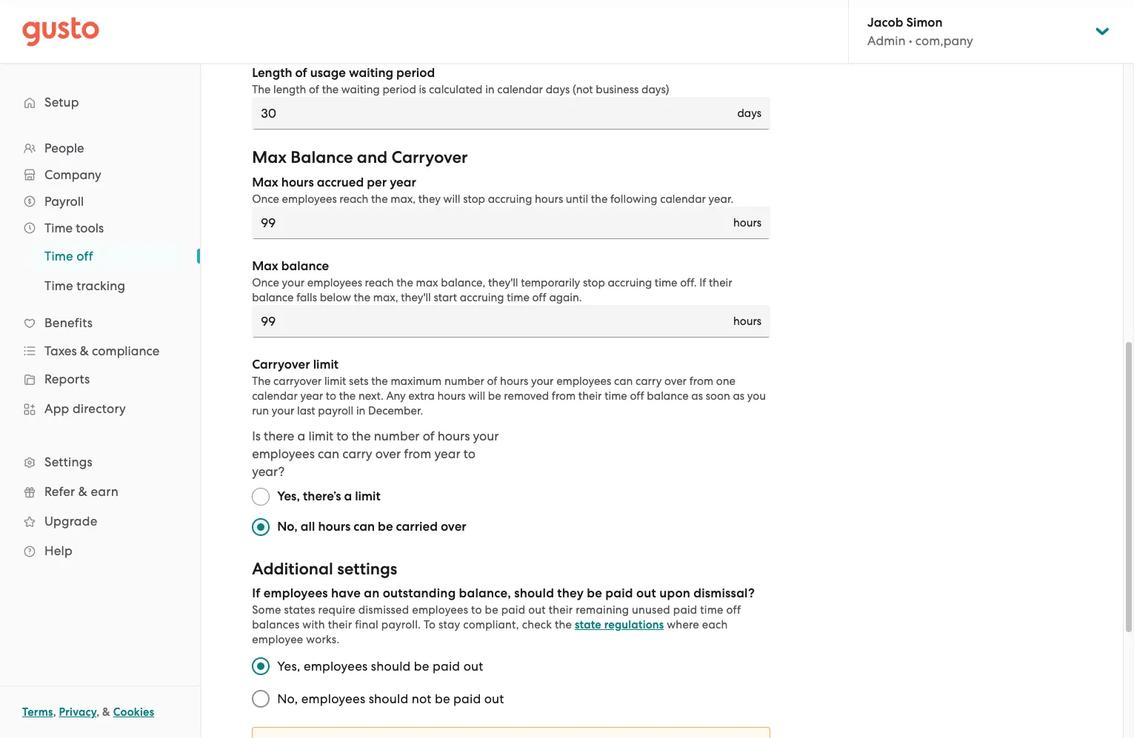 Task type: locate. For each thing, give the bounding box(es) containing it.
year inside carryover limit the carryover limit sets the maximum number of hours your employees can carry over from one calendar year to the next. any extra hours will be removed from their time off balance as soon as you run your last payroll in december.
[[300, 390, 323, 403]]

1 max from the top
[[252, 147, 287, 167]]

calendar inside length of usage waiting period the length of the waiting period is calculated in calendar days (not business days)
[[497, 83, 543, 96]]

waiting down usage
[[341, 83, 380, 96]]

stop right temporarily
[[583, 276, 605, 290]]

1 no, from the top
[[277, 519, 298, 535]]

time down time off
[[44, 279, 73, 293]]

accruing up max balance text field
[[460, 291, 504, 304]]

year?
[[252, 464, 285, 479]]

once inside max hours accrued per year once employees reach the max, they will stop accruing hours until the following calendar year.
[[252, 193, 279, 206]]

reports
[[44, 372, 90, 387]]

setup link
[[15, 89, 185, 116]]

off inside time off link
[[76, 249, 93, 264]]

should up check in the bottom left of the page
[[514, 586, 554, 601]]

list
[[0, 135, 200, 566], [0, 241, 200, 301]]

,
[[53, 706, 56, 719], [96, 706, 100, 719]]

their inside carryover limit the carryover limit sets the maximum number of hours your employees can carry over from one calendar year to the next. any extra hours will be removed from their time off balance as soon as you run your last payroll in december.
[[578, 390, 602, 403]]

carry inside is there a limit to the number of hours your employees can carry over from year to year?
[[342, 447, 372, 461]]

of inside carryover limit the carryover limit sets the maximum number of hours your employees can carry over from one calendar year to the next. any extra hours will be removed from their time off balance as soon as you run your last payroll in december.
[[487, 375, 497, 388]]

time inside "dropdown button"
[[44, 221, 73, 236]]

from right the removed
[[552, 390, 576, 403]]

over
[[664, 375, 687, 388], [375, 447, 401, 461], [441, 519, 466, 535]]

1 horizontal spatial over
[[441, 519, 466, 535]]

balance, up start
[[441, 276, 485, 290]]

& for compliance
[[80, 344, 89, 359]]

will
[[443, 193, 460, 206], [468, 390, 485, 403]]

payroll button
[[15, 188, 185, 215]]

to
[[326, 390, 336, 403], [337, 429, 349, 444], [464, 447, 476, 461], [471, 604, 482, 617]]

privacy link
[[59, 706, 96, 719]]

will inside carryover limit the carryover limit sets the maximum number of hours your employees can carry over from one calendar year to the next. any extra hours will be removed from their time off balance as soon as you run your last payroll in december.
[[468, 390, 485, 403]]

2 , from the left
[[96, 706, 100, 719]]

works.
[[306, 633, 340, 647]]

run
[[252, 404, 269, 418]]

0 vertical spatial stop
[[463, 193, 485, 206]]

, left privacy
[[53, 706, 56, 719]]

0 horizontal spatial as
[[691, 390, 703, 403]]

the down length
[[252, 83, 271, 96]]

balance, up some states require dismissed employees to be paid out their remaining unused paid time off balances with their final payroll. to stay compliant, check the
[[459, 586, 511, 601]]

no, down yes, employees should be paid out radio
[[277, 692, 298, 707]]

1 horizontal spatial carryover
[[391, 147, 468, 167]]

0 vertical spatial the
[[252, 83, 271, 96]]

in inside length of usage waiting period the length of the waiting period is calculated in calendar days (not business days)
[[485, 83, 495, 96]]

1 horizontal spatial a
[[344, 489, 352, 504]]

& inside dropdown button
[[80, 344, 89, 359]]

1 vertical spatial from
[[552, 390, 576, 403]]

2 vertical spatial max
[[252, 259, 278, 274]]

additional
[[252, 559, 333, 579]]

in up length of usage waiting period text field
[[485, 83, 495, 96]]

state regulations
[[575, 619, 664, 632]]

of down max balance text field
[[487, 375, 497, 388]]

0 horizontal spatial over
[[375, 447, 401, 461]]

max for max hours accrued per year once employees reach the max, they will stop accruing hours until the following calendar year.
[[252, 175, 278, 190]]

the left 'state'
[[555, 619, 572, 632]]

the inside carryover limit the carryover limit sets the maximum number of hours your employees can carry over from one calendar year to the next. any extra hours will be removed from their time off balance as soon as you run your last payroll in december.
[[252, 375, 271, 388]]

2 the from the top
[[252, 375, 271, 388]]

0 vertical spatial calendar
[[497, 83, 543, 96]]

1 horizontal spatial will
[[468, 390, 485, 403]]

carryover
[[273, 375, 322, 388]]

time tracking link
[[27, 273, 185, 299]]

admin
[[867, 33, 906, 48]]

0 vertical spatial carry
[[636, 375, 662, 388]]

2 vertical spatial balance
[[647, 390, 689, 403]]

once
[[252, 193, 279, 206], [252, 276, 279, 290]]

your down carryover limit the carryover limit sets the maximum number of hours your employees can carry over from one calendar year to the next. any extra hours will be removed from their time off balance as soon as you run your last payroll in december.
[[473, 429, 499, 444]]

period up is
[[396, 65, 435, 81]]

carry
[[636, 375, 662, 388], [342, 447, 372, 461]]

year down extra
[[434, 447, 460, 461]]

1 vertical spatial over
[[375, 447, 401, 461]]

max inside max hours accrued per year once employees reach the max, they will stop accruing hours until the following calendar year.
[[252, 175, 278, 190]]

yes, for yes, employees should be paid out
[[277, 659, 300, 674]]

their right the removed
[[578, 390, 602, 403]]

employee
[[252, 633, 303, 647]]

payroll.
[[381, 619, 421, 632]]

number down december. at the bottom left
[[374, 429, 420, 444]]

2 vertical spatial accruing
[[460, 291, 504, 304]]

1 vertical spatial calendar
[[660, 193, 706, 206]]

1 yes, from the top
[[277, 489, 300, 504]]

one
[[716, 375, 736, 388]]

time down time tools
[[44, 249, 73, 264]]

will left the removed
[[468, 390, 485, 403]]

off inside some states require dismissed employees to be paid out their remaining unused paid time off balances with their final payroll. to stay compliant, check the
[[726, 604, 741, 617]]

0 vertical spatial max,
[[391, 193, 416, 206]]

1 horizontal spatial if
[[699, 276, 706, 290]]

length
[[273, 83, 306, 96]]

1 horizontal spatial calendar
[[497, 83, 543, 96]]

should for paid
[[369, 692, 408, 707]]

in inside carryover limit the carryover limit sets the maximum number of hours your employees can carry over from one calendar year to the next. any extra hours will be removed from their time off balance as soon as you run your last payroll in december.
[[356, 404, 365, 418]]

days)
[[642, 83, 669, 96]]

0 horizontal spatial will
[[443, 193, 460, 206]]

in down next.
[[356, 404, 365, 418]]

december.
[[368, 404, 423, 418]]

be
[[488, 390, 501, 403], [378, 519, 393, 535], [587, 586, 602, 601], [485, 604, 498, 617], [414, 659, 429, 674], [435, 692, 450, 707]]

number
[[444, 375, 484, 388], [374, 429, 420, 444]]

carry inside carryover limit the carryover limit sets the maximum number of hours your employees can carry over from one calendar year to the next. any extra hours will be removed from their time off balance as soon as you run your last payroll in december.
[[636, 375, 662, 388]]

employees inside is there a limit to the number of hours your employees can carry over from year to year?
[[252, 447, 315, 461]]

0 horizontal spatial if
[[252, 586, 260, 601]]

a right there
[[297, 429, 305, 444]]

1 vertical spatial year
[[300, 390, 323, 403]]

2 horizontal spatial over
[[664, 375, 687, 388]]

calendar up run
[[252, 390, 298, 403]]

yes, down employee
[[277, 659, 300, 674]]

2 vertical spatial can
[[354, 519, 375, 535]]

0 vertical spatial &
[[80, 344, 89, 359]]

1 horizontal spatial they'll
[[488, 276, 518, 290]]

0 vertical spatial if
[[699, 276, 706, 290]]

calendar inside max hours accrued per year once employees reach the max, they will stop accruing hours until the following calendar year.
[[660, 193, 706, 206]]

0 vertical spatial reach
[[340, 193, 368, 206]]

year inside is there a limit to the number of hours your employees can carry over from year to year?
[[434, 447, 460, 461]]

the down sets
[[339, 390, 356, 403]]

the down usage
[[322, 83, 339, 96]]

some states require dismissed employees to be paid out their remaining unused paid time off balances with their final payroll. to stay compliant, check the
[[252, 604, 741, 632]]

3 max from the top
[[252, 259, 278, 274]]

time for time off
[[44, 249, 73, 264]]

additional settings
[[252, 559, 397, 579]]

waiting right usage
[[349, 65, 393, 81]]

1 vertical spatial can
[[318, 447, 339, 461]]

1 vertical spatial they'll
[[401, 291, 431, 304]]

1 vertical spatial carry
[[342, 447, 372, 461]]

max for max balance and carryover
[[252, 147, 287, 167]]

0 vertical spatial days
[[546, 83, 570, 96]]

check
[[522, 619, 552, 632]]

accruing up the max hours accrued per year text field
[[488, 193, 532, 206]]

Length of usage waiting period text field
[[252, 97, 730, 130]]

2 vertical spatial &
[[102, 706, 110, 719]]

limit inside is there a limit to the number of hours your employees can carry over from year to year?
[[308, 429, 333, 444]]

compliance
[[92, 344, 160, 359]]

they up remaining
[[557, 586, 584, 601]]

carryover up the carryover
[[252, 357, 310, 373]]

0 horizontal spatial number
[[374, 429, 420, 444]]

time inside carryover limit the carryover limit sets the maximum number of hours your employees can carry over from one calendar year to the next. any extra hours will be removed from their time off balance as soon as you run your last payroll in december.
[[605, 390, 627, 403]]

they up the max hours accrued per year text field
[[418, 193, 441, 206]]

max, inside max hours accrued per year once employees reach the max, they will stop accruing hours until the following calendar year.
[[391, 193, 416, 206]]

their
[[709, 276, 732, 290], [578, 390, 602, 403], [549, 604, 573, 617], [328, 619, 352, 632]]

as left 'soon'
[[691, 390, 703, 403]]

1 vertical spatial carryover
[[252, 357, 310, 373]]

employees
[[282, 193, 337, 206], [307, 276, 362, 290], [556, 375, 611, 388], [252, 447, 315, 461], [263, 586, 328, 601], [412, 604, 468, 617], [304, 659, 368, 674], [301, 692, 365, 707]]

1 vertical spatial the
[[252, 375, 271, 388]]

1 vertical spatial &
[[78, 484, 87, 499]]

0 vertical spatial carryover
[[391, 147, 468, 167]]

the up next.
[[371, 375, 388, 388]]

0 vertical spatial time
[[44, 221, 73, 236]]

where each employee works.
[[252, 619, 728, 647]]

stop up the max hours accrued per year text field
[[463, 193, 485, 206]]

0 horizontal spatial carryover
[[252, 357, 310, 373]]

days
[[546, 83, 570, 96], [737, 107, 762, 120]]

from up 'soon'
[[689, 375, 713, 388]]

1 vertical spatial balance,
[[459, 586, 511, 601]]

can
[[614, 375, 633, 388], [318, 447, 339, 461], [354, 519, 375, 535]]

max, right below
[[373, 291, 398, 304]]

as left you
[[733, 390, 745, 403]]

1 vertical spatial balance
[[252, 291, 294, 304]]

max balance once your employees reach the max balance, they'll temporarily stop accruing time off. if their balance falls below the max, they'll start accruing time off again.
[[252, 259, 732, 304]]

be up compliant,
[[485, 604, 498, 617]]

0 vertical spatial accruing
[[488, 193, 532, 206]]

length of usage waiting period the length of the waiting period is calculated in calendar days (not business days)
[[252, 65, 669, 96]]

0 vertical spatial they
[[418, 193, 441, 206]]

unused
[[632, 604, 670, 617]]

balance,
[[441, 276, 485, 290], [459, 586, 511, 601]]

the inside is there a limit to the number of hours your employees can carry over from year to year?
[[352, 429, 371, 444]]

reach inside max balance once your employees reach the max balance, they'll temporarily stop accruing time off. if their balance falls below the max, they'll start accruing time off again.
[[365, 276, 394, 290]]

1 vertical spatial accruing
[[608, 276, 652, 290]]

0 vertical spatial max
[[252, 147, 287, 167]]

the down payroll
[[352, 429, 371, 444]]

com,pany
[[915, 33, 973, 48]]

calendar inside carryover limit the carryover limit sets the maximum number of hours your employees can carry over from one calendar year to the next. any extra hours will be removed from their time off balance as soon as you run your last payroll in december.
[[252, 390, 298, 403]]

out
[[636, 586, 656, 601], [528, 604, 546, 617], [463, 659, 483, 674], [484, 692, 504, 707]]

hours down "maximum"
[[438, 429, 470, 444]]

0 horizontal spatial stop
[[463, 193, 485, 206]]

they'll up max balance text field
[[488, 276, 518, 290]]

days inside length of usage waiting period the length of the waiting period is calculated in calendar days (not business days)
[[546, 83, 570, 96]]

stay
[[439, 619, 460, 632]]

your up the removed
[[531, 375, 554, 388]]

if up some
[[252, 586, 260, 601]]

balance
[[281, 259, 329, 274], [252, 291, 294, 304], [647, 390, 689, 403]]

will up the max hours accrued per year text field
[[443, 193, 460, 206]]

be left the removed
[[488, 390, 501, 403]]

no, for no, employees should not be paid out
[[277, 692, 298, 707]]

1 vertical spatial max
[[252, 175, 278, 190]]

reach left max
[[365, 276, 394, 290]]

0 horizontal spatial in
[[356, 404, 365, 418]]

from inside is there a limit to the number of hours your employees can carry over from year to year?
[[404, 447, 431, 461]]

remaining
[[576, 604, 629, 617]]

1 vertical spatial max,
[[373, 291, 398, 304]]

if right off.
[[699, 276, 706, 290]]

their right off.
[[709, 276, 732, 290]]

1 vertical spatial period
[[383, 83, 416, 96]]

0 horizontal spatial carry
[[342, 447, 372, 461]]

0 vertical spatial they'll
[[488, 276, 518, 290]]

limit left sets
[[324, 375, 346, 388]]

require
[[318, 604, 356, 617]]

there's
[[303, 489, 341, 504]]

be inside carryover limit the carryover limit sets the maximum number of hours your employees can carry over from one calendar year to the next. any extra hours will be removed from their time off balance as soon as you run your last payroll in december.
[[488, 390, 501, 403]]

2 horizontal spatial year
[[434, 447, 460, 461]]

1 once from the top
[[252, 193, 279, 206]]

1 vertical spatial time
[[44, 249, 73, 264]]

calendar left year.
[[660, 193, 706, 206]]

is
[[252, 429, 261, 444]]

balance left falls
[[252, 291, 294, 304]]

0 vertical spatial a
[[297, 429, 305, 444]]

0 vertical spatial over
[[664, 375, 687, 388]]

max, down max balance and carryover
[[391, 193, 416, 206]]

benefits
[[44, 316, 93, 330]]

0 vertical spatial can
[[614, 375, 633, 388]]

there
[[264, 429, 294, 444]]

0 vertical spatial no,
[[277, 519, 298, 535]]

accruing left off.
[[608, 276, 652, 290]]

2 no, from the top
[[277, 692, 298, 707]]

of down usage
[[309, 83, 319, 96]]

2 time from the top
[[44, 249, 73, 264]]

max, inside max balance once your employees reach the max balance, they'll temporarily stop accruing time off. if their balance falls below the max, they'll start accruing time off again.
[[373, 291, 398, 304]]

No, all hours can be carried over radio
[[252, 519, 270, 536]]

some
[[252, 604, 281, 617]]

1 vertical spatial waiting
[[341, 83, 380, 96]]

, left the cookies
[[96, 706, 100, 719]]

Max balance text field
[[252, 305, 726, 338]]

yes, right "yes, there's a limit" "radio"
[[277, 489, 300, 504]]

year.
[[709, 193, 733, 206]]

carryover right and at the top left
[[391, 147, 468, 167]]

1 vertical spatial no,
[[277, 692, 298, 707]]

1 horizontal spatial number
[[444, 375, 484, 388]]

1 vertical spatial if
[[252, 586, 260, 601]]

off
[[76, 249, 93, 264], [532, 291, 546, 304], [630, 390, 644, 403], [726, 604, 741, 617]]

over inside is there a limit to the number of hours your employees can carry over from year to year?
[[375, 447, 401, 461]]

2 list from the top
[[0, 241, 200, 301]]

balance inside carryover limit the carryover limit sets the maximum number of hours your employees can carry over from one calendar year to the next. any extra hours will be removed from their time off balance as soon as you run your last payroll in december.
[[647, 390, 689, 403]]

2 vertical spatial time
[[44, 279, 73, 293]]

list containing people
[[0, 135, 200, 566]]

over left the one
[[664, 375, 687, 388]]

of down extra
[[423, 429, 434, 444]]

period left is
[[383, 83, 416, 96]]

2 vertical spatial year
[[434, 447, 460, 461]]

accrued
[[317, 175, 364, 190]]

1 list from the top
[[0, 135, 200, 566]]

if inside max balance once your employees reach the max balance, they'll temporarily stop accruing time off. if their balance falls below the max, they'll start accruing time off again.
[[699, 276, 706, 290]]

taxes & compliance
[[44, 344, 160, 359]]

their down require
[[328, 619, 352, 632]]

0 horizontal spatial calendar
[[252, 390, 298, 403]]

0 horizontal spatial from
[[404, 447, 431, 461]]

1 horizontal spatial they
[[557, 586, 584, 601]]

0 horizontal spatial they'll
[[401, 291, 431, 304]]

time
[[655, 276, 677, 290], [507, 291, 530, 304], [605, 390, 627, 403], [700, 604, 724, 617]]

time down payroll
[[44, 221, 73, 236]]

terms link
[[22, 706, 53, 719]]

should left not
[[369, 692, 408, 707]]

benefits link
[[15, 310, 185, 336]]

your inside is there a limit to the number of hours your employees can carry over from year to year?
[[473, 429, 499, 444]]

reach down accrued
[[340, 193, 368, 206]]

1 vertical spatial reach
[[365, 276, 394, 290]]

2 vertical spatial from
[[404, 447, 431, 461]]

calendar up length of usage waiting period text field
[[497, 83, 543, 96]]

1 horizontal spatial carry
[[636, 375, 662, 388]]

& left earn
[[78, 484, 87, 499]]

list containing time off
[[0, 241, 200, 301]]

0 vertical spatial from
[[689, 375, 713, 388]]

1 vertical spatial should
[[371, 659, 411, 674]]

0 horizontal spatial year
[[300, 390, 323, 403]]

a inside is there a limit to the number of hours your employees can carry over from year to year?
[[297, 429, 305, 444]]

0 vertical spatial yes,
[[277, 489, 300, 504]]

2 once from the top
[[252, 276, 279, 290]]

1 vertical spatial days
[[737, 107, 762, 120]]

compliant,
[[463, 619, 519, 632]]

the
[[252, 83, 271, 96], [252, 375, 271, 388]]

limit down the last
[[308, 429, 333, 444]]

0 horizontal spatial a
[[297, 429, 305, 444]]

2 horizontal spatial can
[[614, 375, 633, 388]]

1 vertical spatial number
[[374, 429, 420, 444]]

from down december. at the bottom left
[[404, 447, 431, 461]]

2 max from the top
[[252, 175, 278, 190]]

outstanding
[[383, 586, 456, 601]]

terms
[[22, 706, 53, 719]]

0 vertical spatial year
[[390, 175, 416, 190]]

jacob simon admin • com,pany
[[867, 15, 973, 48]]

should up no, employees should not be paid out
[[371, 659, 411, 674]]

carryover inside carryover limit the carryover limit sets the maximum number of hours your employees can carry over from one calendar year to the next. any extra hours will be removed from their time off balance as soon as you run your last payroll in december.
[[252, 357, 310, 373]]

1 time from the top
[[44, 221, 73, 236]]

max inside max balance once your employees reach the max balance, they'll temporarily stop accruing time off. if their balance falls below the max, they'll start accruing time off again.
[[252, 259, 278, 274]]

removed
[[504, 390, 549, 403]]

0 vertical spatial once
[[252, 193, 279, 206]]

is there a limit to the number of hours your employees can carry over from year to year?
[[252, 429, 499, 479]]

number right "maximum"
[[444, 375, 484, 388]]

0 vertical spatial in
[[485, 83, 495, 96]]

2 yes, from the top
[[277, 659, 300, 674]]

year right per
[[390, 175, 416, 190]]

1 horizontal spatial ,
[[96, 706, 100, 719]]

0 vertical spatial number
[[444, 375, 484, 388]]

balance left 'soon'
[[647, 390, 689, 403]]

help
[[44, 544, 73, 559]]

0 horizontal spatial days
[[546, 83, 570, 96]]

balance up falls
[[281, 259, 329, 274]]

1 vertical spatial a
[[344, 489, 352, 504]]

the up run
[[252, 375, 271, 388]]

1 vertical spatial will
[[468, 390, 485, 403]]

Yes, there's a limit radio
[[252, 488, 270, 506]]

1 horizontal spatial stop
[[583, 276, 605, 290]]

year up the last
[[300, 390, 323, 403]]

limit
[[313, 357, 339, 373], [324, 375, 346, 388], [308, 429, 333, 444], [355, 489, 380, 504]]

3 time from the top
[[44, 279, 73, 293]]

1 the from the top
[[252, 83, 271, 96]]

0 horizontal spatial they
[[418, 193, 441, 206]]

usage
[[310, 65, 346, 81]]

out inside some states require dismissed employees to be paid out their remaining unused paid time off balances with their final payroll. to stay compliant, check the
[[528, 604, 546, 617]]

your up falls
[[282, 276, 305, 290]]

accruing
[[488, 193, 532, 206], [608, 276, 652, 290], [460, 291, 504, 304]]

the inside length of usage waiting period the length of the waiting period is calculated in calendar days (not business days)
[[252, 83, 271, 96]]

1 horizontal spatial year
[[390, 175, 416, 190]]

company
[[44, 167, 101, 182]]

last
[[297, 404, 315, 418]]

a right there's
[[344, 489, 352, 504]]

over down december. at the bottom left
[[375, 447, 401, 461]]

0 horizontal spatial ,
[[53, 706, 56, 719]]

0 horizontal spatial can
[[318, 447, 339, 461]]

1 horizontal spatial can
[[354, 519, 375, 535]]



Task type: vqa. For each thing, say whether or not it's contained in the screenshot.
THE COMPANY dropdown button
yes



Task type: describe. For each thing, give the bounding box(es) containing it.
off inside max balance once your employees reach the max balance, they'll temporarily stop accruing time off. if their balance falls below the max, they'll start accruing time off again.
[[532, 291, 546, 304]]

settings link
[[15, 449, 185, 476]]

can inside is there a limit to the number of hours your employees can carry over from year to year?
[[318, 447, 339, 461]]

jacob
[[867, 15, 903, 30]]

dismissed
[[358, 604, 409, 617]]

each
[[702, 619, 728, 632]]

employees inside some states require dismissed employees to be paid out their remaining unused paid time off balances with their final payroll. to stay compliant, check the
[[412, 604, 468, 617]]

calendar for max hours accrued per year
[[660, 193, 706, 206]]

hours up the removed
[[500, 375, 528, 388]]

app directory link
[[15, 396, 185, 422]]

paid up remaining
[[605, 586, 633, 601]]

earn
[[91, 484, 118, 499]]

their inside max balance once your employees reach the max balance, they'll temporarily stop accruing time off. if their balance falls below the max, they'll start accruing time off again.
[[709, 276, 732, 290]]

people button
[[15, 135, 185, 161]]

2 vertical spatial over
[[441, 519, 466, 535]]

paid down stay
[[433, 659, 460, 674]]

length
[[252, 65, 292, 81]]

of inside is there a limit to the number of hours your employees can carry over from year to year?
[[423, 429, 434, 444]]

taxes
[[44, 344, 77, 359]]

once inside max balance once your employees reach the max balance, they'll temporarily stop accruing time off. if their balance falls below the max, they'll start accruing time off again.
[[252, 276, 279, 290]]

simon
[[906, 15, 943, 30]]

paid up "where"
[[673, 604, 697, 617]]

time for time tracking
[[44, 279, 73, 293]]

balances
[[252, 619, 300, 632]]

upgrade link
[[15, 508, 185, 535]]

paid right not
[[453, 692, 481, 707]]

refer
[[44, 484, 75, 499]]

below
[[320, 291, 351, 304]]

•
[[909, 33, 912, 48]]

upgrade
[[44, 514, 97, 529]]

have
[[331, 586, 361, 601]]

the right below
[[354, 291, 370, 304]]

a for there's
[[344, 489, 352, 504]]

again.
[[549, 291, 582, 304]]

limit up the carryover
[[313, 357, 339, 373]]

(not
[[573, 83, 593, 96]]

settings
[[44, 455, 93, 470]]

limit up the no, all hours can be carried over
[[355, 489, 380, 504]]

reach inside max hours accrued per year once employees reach the max, they will stop accruing hours until the following calendar year.
[[340, 193, 368, 206]]

number inside is there a limit to the number of hours your employees can carry over from year to year?
[[374, 429, 420, 444]]

number inside carryover limit the carryover limit sets the maximum number of hours your employees can carry over from one calendar year to the next. any extra hours will be removed from their time off balance as soon as you run your last payroll in december.
[[444, 375, 484, 388]]

Yes, employees should be paid out radio
[[245, 650, 277, 683]]

max
[[416, 276, 438, 290]]

hours down year.
[[733, 216, 762, 230]]

No, employees should not be paid out radio
[[245, 683, 277, 716]]

1 as from the left
[[691, 390, 703, 403]]

max balance and carryover
[[252, 147, 468, 167]]

any
[[386, 390, 406, 403]]

be inside some states require dismissed employees to be paid out their remaining unused paid time off balances with their final payroll. to stay compliant, check the
[[485, 604, 498, 617]]

stop inside max hours accrued per year once employees reach the max, they will stop accruing hours until the following calendar year.
[[463, 193, 485, 206]]

carried
[[396, 519, 438, 535]]

payroll
[[318, 404, 354, 418]]

directory
[[73, 401, 126, 416]]

1 horizontal spatial days
[[737, 107, 762, 120]]

soon
[[706, 390, 730, 403]]

employees inside max hours accrued per year once employees reach the max, they will stop accruing hours until the following calendar year.
[[282, 193, 337, 206]]

they inside max hours accrued per year once employees reach the max, they will stop accruing hours until the following calendar year.
[[418, 193, 441, 206]]

stop inside max balance once your employees reach the max balance, they'll temporarily stop accruing time off. if their balance falls below the max, they'll start accruing time off again.
[[583, 276, 605, 290]]

time off
[[44, 249, 93, 264]]

the down per
[[371, 193, 388, 206]]

state
[[575, 619, 601, 632]]

be right not
[[435, 692, 450, 707]]

& for earn
[[78, 484, 87, 499]]

off.
[[680, 276, 697, 290]]

hours up the one
[[733, 315, 762, 328]]

next.
[[358, 390, 384, 403]]

the inside some states require dismissed employees to be paid out their remaining unused paid time off balances with their final payroll. to stay compliant, check the
[[555, 619, 572, 632]]

2 as from the left
[[733, 390, 745, 403]]

app
[[44, 401, 69, 416]]

yes, there's a limit
[[277, 489, 380, 504]]

year inside max hours accrued per year once employees reach the max, they will stop accruing hours until the following calendar year.
[[390, 175, 416, 190]]

should for out
[[371, 659, 411, 674]]

employees inside max balance once your employees reach the max balance, they'll temporarily stop accruing time off. if their balance falls below the max, they'll start accruing time off again.
[[307, 276, 362, 290]]

business
[[596, 83, 639, 96]]

carryover limit the carryover limit sets the maximum number of hours your employees can carry over from one calendar year to the next. any extra hours will be removed from their time off balance as soon as you run your last payroll in december.
[[252, 357, 766, 418]]

Max hours accrued per year text field
[[252, 207, 726, 239]]

the right until
[[591, 193, 608, 206]]

no, employees should not be paid out
[[277, 692, 504, 707]]

hours inside is there a limit to the number of hours your employees can carry over from year to year?
[[438, 429, 470, 444]]

be up not
[[414, 659, 429, 674]]

can inside carryover limit the carryover limit sets the maximum number of hours your employees can carry over from one calendar year to the next. any extra hours will be removed from their time off balance as soon as you run your last payroll in december.
[[614, 375, 633, 388]]

the inside length of usage waiting period the length of the waiting period is calculated in calendar days (not business days)
[[322, 83, 339, 96]]

you
[[747, 390, 766, 403]]

following
[[610, 193, 657, 206]]

no, all hours can be carried over
[[277, 519, 466, 535]]

of up 'length'
[[295, 65, 307, 81]]

hours left until
[[535, 193, 563, 206]]

setup
[[44, 95, 79, 110]]

0 vertical spatial balance
[[281, 259, 329, 274]]

where
[[667, 619, 699, 632]]

employees inside carryover limit the carryover limit sets the maximum number of hours your employees can carry over from one calendar year to the next. any extra hours will be removed from their time off balance as soon as you run your last payroll in december.
[[556, 375, 611, 388]]

payroll
[[44, 194, 84, 209]]

with
[[302, 619, 325, 632]]

hours right extra
[[437, 390, 466, 403]]

their up check in the bottom left of the page
[[549, 604, 573, 617]]

calculated
[[429, 83, 483, 96]]

regulations
[[604, 619, 664, 632]]

1 , from the left
[[53, 706, 56, 719]]

hours right all
[[318, 519, 351, 535]]

2 horizontal spatial from
[[689, 375, 713, 388]]

1 horizontal spatial from
[[552, 390, 576, 403]]

privacy
[[59, 706, 96, 719]]

time tracking
[[44, 279, 125, 293]]

accruing inside max hours accrued per year once employees reach the max, they will stop accruing hours until the following calendar year.
[[488, 193, 532, 206]]

terms , privacy , & cookies
[[22, 706, 154, 719]]

to inside carryover limit the carryover limit sets the maximum number of hours your employees can carry over from one calendar year to the next. any extra hours will be removed from their time off balance as soon as you run your last payroll in december.
[[326, 390, 336, 403]]

gusto navigation element
[[0, 64, 200, 590]]

max for max balance once your employees reach the max balance, they'll temporarily stop accruing time off. if their balance falls below the max, they'll start accruing time off again.
[[252, 259, 278, 274]]

1 vertical spatial they
[[557, 586, 584, 601]]

final
[[355, 619, 378, 632]]

calendar for carryover limit
[[252, 390, 298, 403]]

your right run
[[272, 404, 294, 418]]

0 vertical spatial waiting
[[349, 65, 393, 81]]

time tools
[[44, 221, 104, 236]]

cookies button
[[113, 704, 154, 721]]

settings
[[337, 559, 397, 579]]

yes, employees should be paid out
[[277, 659, 483, 674]]

yes, for yes, there's a limit
[[277, 489, 300, 504]]

refer & earn
[[44, 484, 118, 499]]

be up remaining
[[587, 586, 602, 601]]

your inside max balance once your employees reach the max balance, they'll temporarily stop accruing time off. if their balance falls below the max, they'll start accruing time off again.
[[282, 276, 305, 290]]

people
[[44, 141, 84, 156]]

cookies
[[113, 706, 154, 719]]

over inside carryover limit the carryover limit sets the maximum number of hours your employees can carry over from one calendar year to the next. any extra hours will be removed from their time off balance as soon as you run your last payroll in december.
[[664, 375, 687, 388]]

upon
[[659, 586, 690, 601]]

not
[[412, 692, 431, 707]]

a for there
[[297, 429, 305, 444]]

state regulations link
[[575, 619, 664, 632]]

balance
[[291, 147, 353, 167]]

be left carried
[[378, 519, 393, 535]]

off inside carryover limit the carryover limit sets the maximum number of hours your employees can carry over from one calendar year to the next. any extra hours will be removed from their time off balance as soon as you run your last payroll in december.
[[630, 390, 644, 403]]

refer & earn link
[[15, 479, 185, 505]]

start
[[434, 291, 457, 304]]

time off link
[[27, 243, 185, 270]]

no, for no, all hours can be carried over
[[277, 519, 298, 535]]

paid down "if employees have an outstanding balance, should they be paid out upon dismissal?"
[[501, 604, 525, 617]]

balance, inside max balance once your employees reach the max balance, they'll temporarily stop accruing time off. if their balance falls below the max, they'll start accruing time off again.
[[441, 276, 485, 290]]

time inside some states require dismissed employees to be paid out their remaining unused paid time off balances with their final payroll. to stay compliant, check the
[[700, 604, 724, 617]]

sets
[[349, 375, 369, 388]]

time for time tools
[[44, 221, 73, 236]]

tracking
[[76, 279, 125, 293]]

app directory
[[44, 401, 126, 416]]

0 vertical spatial period
[[396, 65, 435, 81]]

company button
[[15, 161, 185, 188]]

the left max
[[396, 276, 413, 290]]

home image
[[22, 17, 99, 46]]

0 vertical spatial should
[[514, 586, 554, 601]]

all
[[301, 519, 315, 535]]

if employees have an outstanding balance, should they be paid out upon dismissal?
[[252, 586, 755, 601]]

reports link
[[15, 366, 185, 393]]

dismissal?
[[694, 586, 755, 601]]

max hours accrued per year once employees reach the max, they will stop accruing hours until the following calendar year.
[[252, 175, 733, 206]]

to inside some states require dismissed employees to be paid out their remaining unused paid time off balances with their final payroll. to stay compliant, check the
[[471, 604, 482, 617]]

hours down balance
[[281, 175, 314, 190]]

will inside max hours accrued per year once employees reach the max, they will stop accruing hours until the following calendar year.
[[443, 193, 460, 206]]



